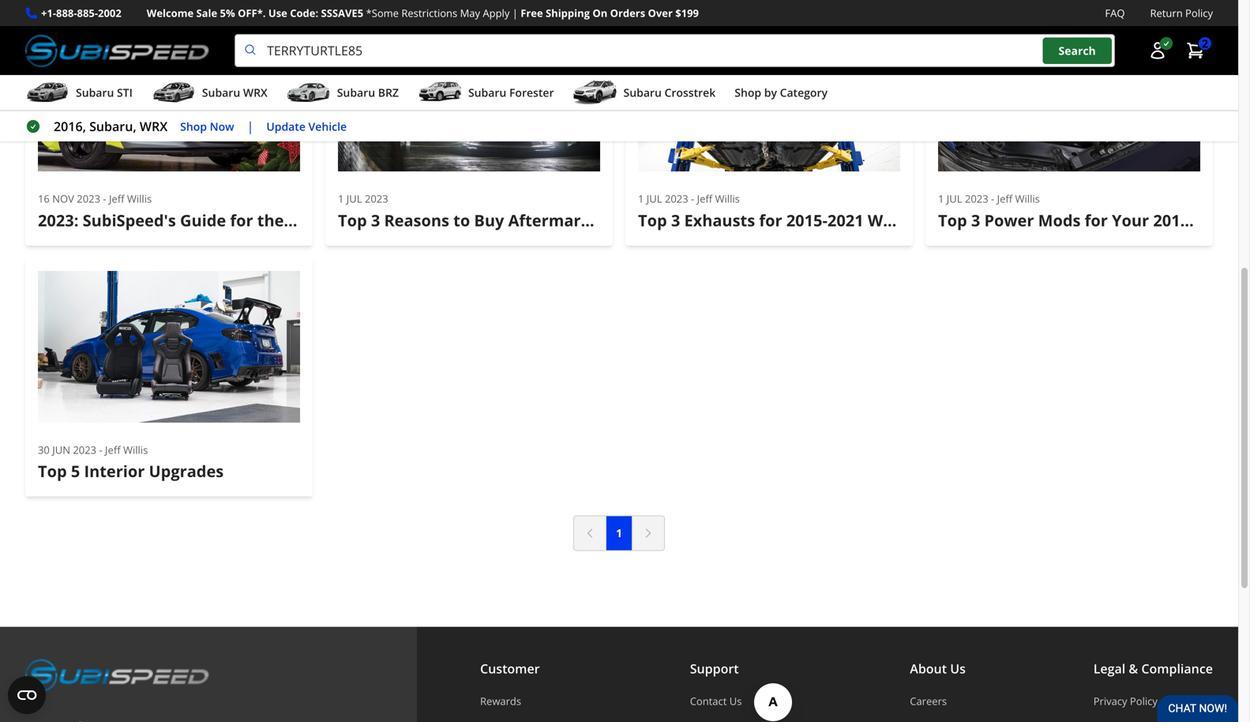 Task type: describe. For each thing, give the bounding box(es) containing it.
shop by category button
[[735, 78, 828, 110]]

subaru crosstrek button
[[573, 78, 716, 110]]

faq
[[1106, 6, 1125, 20]]

willis for exhausts
[[715, 192, 740, 206]]

2015+
[[1154, 209, 1199, 231]]

legal & compliance
[[1094, 660, 1213, 677]]

2023 for top 3 reasons to buy aftermarket lighting for your subaru
[[365, 192, 388, 206]]

subaru sti button
[[25, 78, 133, 110]]

2021
[[828, 209, 864, 231]]

for inside 16 nov 2023 - jeff willis 2023: subispeed's guide for the holidays
[[230, 209, 253, 231]]

2023 for top 3 exhausts for 2015-2021 wrx/sti
[[665, 192, 689, 206]]

top for top 3 power mods for your 2015+ wrx fo
[[939, 209, 968, 231]]

jeff for exhausts
[[697, 192, 713, 206]]

apply
[[483, 6, 510, 20]]

2023 for top 5 interior upgrades
[[73, 443, 96, 457]]

shop by category
[[735, 85, 828, 100]]

about
[[910, 660, 947, 677]]

2 button
[[1179, 35, 1213, 66]]

0 horizontal spatial |
[[247, 118, 254, 135]]

return
[[1151, 6, 1183, 20]]

top for top 3 exhausts for 2015-2021 wrx/sti
[[638, 209, 667, 231]]

willis for power
[[1016, 192, 1040, 206]]

customer
[[480, 660, 540, 677]]

sssave5
[[321, 6, 364, 20]]

wrx inside "dropdown button"
[[243, 85, 268, 100]]

forester
[[510, 85, 554, 100]]

to
[[454, 209, 470, 231]]

$199
[[676, 6, 699, 20]]

- for exhausts
[[691, 192, 695, 206]]

subaru brz
[[337, 85, 399, 100]]

for inside "1 jul 2023 - jeff willis top 3 exhausts for 2015-2021 wrx/sti"
[[759, 209, 783, 231]]

a subaru forester thumbnail image image
[[418, 81, 462, 104]]

+1-
[[41, 6, 56, 20]]

16 nov 2023 - jeff willis 2023: subispeed's guide for the holidays
[[38, 192, 356, 231]]

30 jun 2023 - jeff willis top 5 interior upgrades
[[38, 443, 224, 482]]

now
[[210, 119, 234, 134]]

- for interior
[[99, 443, 102, 457]]

search button
[[1043, 37, 1112, 64]]

1 jul 2023 top 3 reasons to buy aftermarket lighting for your subaru
[[338, 192, 804, 231]]

jeff for guide
[[109, 192, 124, 206]]

1 jul 2023 - jeff willis top 3 exhausts for 2015-2021 wrx/sti
[[638, 192, 934, 231]]

reasons
[[384, 209, 450, 231]]

top inside 1 jul 2023 top 3 reasons to buy aftermarket lighting for your subaru
[[338, 209, 367, 231]]

careers link
[[910, 694, 966, 708]]

1 vertical spatial wrx
[[140, 118, 168, 135]]

lighting
[[611, 209, 675, 231]]

category
[[780, 85, 828, 100]]

willis for guide
[[127, 192, 152, 206]]

1 horizontal spatial |
[[513, 6, 518, 20]]

open widget image
[[8, 676, 46, 714]]

button image
[[1149, 41, 1168, 60]]

jeff for power
[[998, 192, 1013, 206]]

shop for shop now
[[180, 119, 207, 134]]

jun
[[52, 443, 70, 457]]

fallback image - no image provided image for aftermarket
[[338, 20, 600, 172]]

off*.
[[238, 6, 266, 20]]

shop now link
[[180, 118, 234, 135]]

a subaru brz thumbnail image image
[[287, 81, 331, 104]]

search input field
[[235, 34, 1116, 67]]

privacy
[[1094, 694, 1128, 708]]

guide
[[180, 209, 226, 231]]

+1-888-885-2002
[[41, 6, 121, 20]]

faq link
[[1106, 5, 1125, 21]]

your for subaru
[[706, 209, 744, 231]]

welcome
[[147, 6, 194, 20]]

2002
[[98, 6, 121, 20]]

legal
[[1094, 660, 1126, 677]]

jul for top 3 reasons to buy aftermarket lighting for your subaru
[[347, 192, 362, 206]]

compliance
[[1142, 660, 1213, 677]]

sale
[[196, 6, 217, 20]]

interior
[[84, 460, 145, 482]]

subaru brz button
[[287, 78, 399, 110]]

subaru forester
[[468, 85, 554, 100]]

subaru for subaru wrx
[[202, 85, 240, 100]]

2015-
[[787, 209, 828, 231]]

a subaru crosstrek thumbnail image image
[[573, 81, 617, 104]]

888-
[[56, 6, 77, 20]]

subaru sti
[[76, 85, 133, 100]]

crosstrek
[[665, 85, 716, 100]]

your for 2015+
[[1112, 209, 1150, 231]]

nov
[[52, 192, 74, 206]]

3 for top 3 exhausts for 2015-2021 wrx/sti
[[671, 209, 680, 231]]

for inside 1 jul 2023 - jeff willis top 3 power mods for your 2015+ wrx fo
[[1085, 209, 1108, 231]]

top for top 5 interior upgrades
[[38, 460, 67, 482]]

subispeed's
[[83, 209, 176, 231]]

shipping
[[546, 6, 590, 20]]

may
[[460, 6, 480, 20]]

2023 for top 3 power mods for your 2015+ wrx fo
[[965, 192, 989, 206]]

1 jul 2023 - jeff willis top 3 power mods for your 2015+ wrx fo
[[939, 192, 1251, 231]]

return policy link
[[1151, 5, 1213, 21]]

restrictions
[[402, 6, 458, 20]]

us for contact us
[[730, 694, 742, 708]]

2016, subaru, wrx
[[54, 118, 168, 135]]

subaru for subaru forester
[[468, 85, 507, 100]]

contact
[[690, 694, 727, 708]]

subaru wrx
[[202, 85, 268, 100]]

for inside 1 jul 2023 top 3 reasons to buy aftermarket lighting for your subaru
[[679, 209, 702, 231]]

16
[[38, 192, 50, 206]]

vehicle
[[309, 119, 347, 134]]



Task type: locate. For each thing, give the bounding box(es) containing it.
-
[[103, 192, 106, 206], [691, 192, 695, 206], [992, 192, 995, 206], [99, 443, 102, 457]]

2023 up reasons
[[365, 192, 388, 206]]

shop left by
[[735, 85, 762, 100]]

0 vertical spatial shop
[[735, 85, 762, 100]]

- inside "1 jul 2023 - jeff willis top 3 exhausts for 2015-2021 wrx/sti"
[[691, 192, 695, 206]]

1 your from the left
[[706, 209, 744, 231]]

willis for interior
[[123, 443, 148, 457]]

- for guide
[[103, 192, 106, 206]]

contact us link
[[690, 694, 782, 708]]

top left exhausts
[[638, 209, 667, 231]]

0 vertical spatial subispeed logo image
[[25, 34, 209, 67]]

2023 for 2023: subispeed's guide for the holidays
[[77, 192, 100, 206]]

2 your from the left
[[1112, 209, 1150, 231]]

fallback image - no image provided image for guide
[[38, 20, 300, 172]]

2 for from the left
[[679, 209, 702, 231]]

jul inside 1 jul 2023 top 3 reasons to buy aftermarket lighting for your subaru
[[347, 192, 362, 206]]

1 vertical spatial shop
[[180, 119, 207, 134]]

- inside 30 jun 2023 - jeff willis top 5 interior upgrades
[[99, 443, 102, 457]]

3 for from the left
[[759, 209, 783, 231]]

1 horizontal spatial jul
[[647, 192, 663, 206]]

upgrades
[[149, 460, 224, 482]]

policy for privacy policy
[[1130, 694, 1158, 708]]

top down 30
[[38, 460, 67, 482]]

code:
[[290, 6, 319, 20]]

2023 up power
[[965, 192, 989, 206]]

0 horizontal spatial your
[[706, 209, 744, 231]]

subaru left forester
[[468, 85, 507, 100]]

buy
[[474, 209, 504, 231]]

2023:
[[38, 209, 79, 231]]

3 left power
[[972, 209, 981, 231]]

0 horizontal spatial shop
[[180, 119, 207, 134]]

top inside 30 jun 2023 - jeff willis top 5 interior upgrades
[[38, 460, 67, 482]]

subaru,
[[89, 118, 136, 135]]

jeff up exhausts
[[697, 192, 713, 206]]

the
[[257, 209, 284, 231]]

willis inside 30 jun 2023 - jeff willis top 5 interior upgrades
[[123, 443, 148, 457]]

free
[[521, 6, 543, 20]]

jeff inside 30 jun 2023 - jeff willis top 5 interior upgrades
[[105, 443, 121, 457]]

3 3 from the left
[[972, 209, 981, 231]]

subaru up now
[[202, 85, 240, 100]]

- inside 1 jul 2023 - jeff willis top 3 power mods for your 2015+ wrx fo
[[992, 192, 995, 206]]

subaru left sti
[[76, 85, 114, 100]]

3 for top 3 power mods for your 2015+ wrx fo
[[972, 209, 981, 231]]

wrx
[[243, 85, 268, 100], [140, 118, 168, 135], [1203, 209, 1239, 231]]

| left free
[[513, 6, 518, 20]]

top right wrx/sti in the right of the page
[[939, 209, 968, 231]]

update vehicle
[[267, 119, 347, 134]]

1 for top 3 exhausts for 2015-2021 wrx/sti
[[638, 192, 644, 206]]

fallback image - no image provided image for interior
[[38, 271, 300, 422]]

5%
[[220, 6, 235, 20]]

1 inside 1 jul 2023 - jeff willis top 3 power mods for your 2015+ wrx fo
[[939, 192, 944, 206]]

2016,
[[54, 118, 86, 135]]

fallback image - no image provided image for power
[[939, 20, 1201, 172]]

sti
[[117, 85, 133, 100]]

subaru inside 1 jul 2023 top 3 reasons to buy aftermarket lighting for your subaru
[[748, 209, 804, 231]]

2 3 from the left
[[671, 209, 680, 231]]

careers
[[910, 694, 947, 708]]

1 vertical spatial |
[[247, 118, 254, 135]]

1 inside 1 jul 2023 top 3 reasons to buy aftermarket lighting for your subaru
[[338, 192, 344, 206]]

policy for return policy
[[1186, 6, 1213, 20]]

willis up exhausts
[[715, 192, 740, 206]]

0 horizontal spatial jul
[[347, 192, 362, 206]]

top inside 1 jul 2023 - jeff willis top 3 power mods for your 2015+ wrx fo
[[939, 209, 968, 231]]

1 vertical spatial us
[[730, 694, 742, 708]]

2023 inside 30 jun 2023 - jeff willis top 5 interior upgrades
[[73, 443, 96, 457]]

update vehicle button
[[267, 118, 347, 135]]

subaru
[[76, 85, 114, 100], [202, 85, 240, 100], [337, 85, 375, 100], [468, 85, 507, 100], [624, 85, 662, 100], [748, 209, 804, 231]]

2 vertical spatial wrx
[[1203, 209, 1239, 231]]

885-
[[77, 6, 98, 20]]

subaru for subaru brz
[[337, 85, 375, 100]]

jeff inside 1 jul 2023 - jeff willis top 3 power mods for your 2015+ wrx fo
[[998, 192, 1013, 206]]

fallback image - no image provided image
[[38, 20, 300, 172], [338, 20, 600, 172], [638, 20, 901, 172], [939, 20, 1201, 172], [38, 271, 300, 422]]

+1-888-885-2002 link
[[41, 5, 121, 21]]

wrx left fo
[[1203, 209, 1239, 231]]

support
[[690, 660, 739, 677]]

willis inside 1 jul 2023 - jeff willis top 3 power mods for your 2015+ wrx fo
[[1016, 192, 1040, 206]]

0 horizontal spatial wrx
[[140, 118, 168, 135]]

1 link
[[606, 515, 633, 551]]

holidays
[[288, 209, 356, 231]]

top inside "1 jul 2023 - jeff willis top 3 exhausts for 2015-2021 wrx/sti"
[[638, 209, 667, 231]]

| right now
[[247, 118, 254, 135]]

subaru for subaru sti
[[76, 85, 114, 100]]

1
[[338, 192, 344, 206], [638, 192, 644, 206], [939, 192, 944, 206], [616, 525, 623, 540]]

top
[[338, 209, 367, 231], [638, 209, 667, 231], [939, 209, 968, 231], [38, 460, 67, 482]]

subaru right the a subaru crosstrek thumbnail image
[[624, 85, 662, 100]]

policy up 2
[[1186, 6, 1213, 20]]

us right about
[[951, 660, 966, 677]]

subispeed logo image
[[25, 34, 209, 67], [25, 658, 209, 692]]

2023 inside "1 jul 2023 - jeff willis top 3 exhausts for 2015-2021 wrx/sti"
[[665, 192, 689, 206]]

jul for top 3 exhausts for 2015-2021 wrx/sti
[[647, 192, 663, 206]]

subaru crosstrek
[[624, 85, 716, 100]]

- up subispeed's
[[103, 192, 106, 206]]

2023 up "lighting"
[[665, 192, 689, 206]]

3 inside "1 jul 2023 - jeff willis top 3 exhausts for 2015-2021 wrx/sti"
[[671, 209, 680, 231]]

subaru wrx button
[[152, 78, 268, 110]]

2 horizontal spatial 3
[[972, 209, 981, 231]]

1 horizontal spatial wrx
[[243, 85, 268, 100]]

about us
[[910, 660, 966, 677]]

shop now
[[180, 119, 234, 134]]

0 horizontal spatial policy
[[1130, 694, 1158, 708]]

willis inside "1 jul 2023 - jeff willis top 3 exhausts for 2015-2021 wrx/sti"
[[715, 192, 740, 206]]

jul
[[347, 192, 362, 206], [647, 192, 663, 206], [947, 192, 963, 206]]

|
[[513, 6, 518, 20], [247, 118, 254, 135]]

jul inside 1 jul 2023 - jeff willis top 3 power mods for your 2015+ wrx fo
[[947, 192, 963, 206]]

us for about us
[[951, 660, 966, 677]]

2023 inside 1 jul 2023 - jeff willis top 3 power mods for your 2015+ wrx fo
[[965, 192, 989, 206]]

return policy
[[1151, 6, 1213, 20]]

shop
[[735, 85, 762, 100], [180, 119, 207, 134]]

&
[[1129, 660, 1139, 677]]

privacy policy link
[[1094, 694, 1213, 708]]

0 horizontal spatial 3
[[371, 209, 380, 231]]

jul inside "1 jul 2023 - jeff willis top 3 exhausts for 2015-2021 wrx/sti"
[[647, 192, 663, 206]]

top left reasons
[[338, 209, 367, 231]]

subaru forester button
[[418, 78, 554, 110]]

fo
[[1243, 209, 1251, 231]]

2 horizontal spatial jul
[[947, 192, 963, 206]]

3 left exhausts
[[671, 209, 680, 231]]

jeff
[[109, 192, 124, 206], [697, 192, 713, 206], [998, 192, 1013, 206], [105, 443, 121, 457]]

for left 2015-
[[759, 209, 783, 231]]

0 vertical spatial |
[[513, 6, 518, 20]]

- up power
[[992, 192, 995, 206]]

for right "lighting"
[[679, 209, 702, 231]]

5
[[71, 460, 80, 482]]

a subaru sti thumbnail image image
[[25, 81, 70, 104]]

jeff up interior
[[105, 443, 121, 457]]

rewards
[[480, 694, 521, 708]]

jul for top 3 power mods for your 2015+ wrx fo
[[947, 192, 963, 206]]

jeff up power
[[998, 192, 1013, 206]]

jeff inside "1 jul 2023 - jeff willis top 3 exhausts for 2015-2021 wrx/sti"
[[697, 192, 713, 206]]

your inside 1 jul 2023 top 3 reasons to buy aftermarket lighting for your subaru
[[706, 209, 744, 231]]

over
[[648, 6, 673, 20]]

shop for shop by category
[[735, 85, 762, 100]]

subaru left brz
[[337, 85, 375, 100]]

shop left now
[[180, 119, 207, 134]]

jeff for interior
[[105, 443, 121, 457]]

0 vertical spatial policy
[[1186, 6, 1213, 20]]

willis up interior
[[123, 443, 148, 457]]

search
[[1059, 43, 1096, 58]]

your inside 1 jul 2023 - jeff willis top 3 power mods for your 2015+ wrx fo
[[1112, 209, 1150, 231]]

4 for from the left
[[1085, 209, 1108, 231]]

fallback image - no image provided image for exhausts
[[638, 20, 901, 172]]

3
[[371, 209, 380, 231], [671, 209, 680, 231], [972, 209, 981, 231]]

3 inside 1 jul 2023 - jeff willis top 3 power mods for your 2015+ wrx fo
[[972, 209, 981, 231]]

1 vertical spatial subispeed logo image
[[25, 658, 209, 692]]

1 for from the left
[[230, 209, 253, 231]]

us right contact
[[730, 694, 742, 708]]

willis up subispeed's
[[127, 192, 152, 206]]

exhausts
[[685, 209, 755, 231]]

0 vertical spatial wrx
[[243, 85, 268, 100]]

3 left reasons
[[371, 209, 380, 231]]

by
[[765, 85, 777, 100]]

orders
[[610, 6, 646, 20]]

brz
[[378, 85, 399, 100]]

shop inside shop by category dropdown button
[[735, 85, 762, 100]]

welcome sale 5% off*. use code: sssave5 *some restrictions may apply | free shipping on orders over $199
[[147, 6, 699, 20]]

- up interior
[[99, 443, 102, 457]]

0 vertical spatial us
[[951, 660, 966, 677]]

1 horizontal spatial 3
[[671, 209, 680, 231]]

us
[[951, 660, 966, 677], [730, 694, 742, 708]]

jeff inside 16 nov 2023 - jeff willis 2023: subispeed's guide for the holidays
[[109, 192, 124, 206]]

- up exhausts
[[691, 192, 695, 206]]

policy
[[1186, 6, 1213, 20], [1130, 694, 1158, 708]]

aftermarket
[[508, 209, 607, 231]]

wrx/sti
[[868, 209, 934, 231]]

1 jul from the left
[[347, 192, 362, 206]]

2023
[[77, 192, 100, 206], [365, 192, 388, 206], [665, 192, 689, 206], [965, 192, 989, 206], [73, 443, 96, 457]]

1 vertical spatial policy
[[1130, 694, 1158, 708]]

1 for top 3 reasons to buy aftermarket lighting for your subaru
[[338, 192, 344, 206]]

policy right privacy
[[1130, 694, 1158, 708]]

rewards link
[[480, 694, 562, 708]]

1 inside "1 jul 2023 - jeff willis top 3 exhausts for 2015-2021 wrx/sti"
[[638, 192, 644, 206]]

for left 'the'
[[230, 209, 253, 231]]

2023 inside 1 jul 2023 top 3 reasons to buy aftermarket lighting for your subaru
[[365, 192, 388, 206]]

2 jul from the left
[[647, 192, 663, 206]]

30
[[38, 443, 50, 457]]

- for power
[[992, 192, 995, 206]]

a subaru wrx thumbnail image image
[[152, 81, 196, 104]]

1 for top 3 power mods for your 2015+ wrx fo
[[939, 192, 944, 206]]

- inside 16 nov 2023 - jeff willis 2023: subispeed's guide for the holidays
[[103, 192, 106, 206]]

2 horizontal spatial wrx
[[1203, 209, 1239, 231]]

1 horizontal spatial policy
[[1186, 6, 1213, 20]]

subaru inside "dropdown button"
[[202, 85, 240, 100]]

1 subispeed logo image from the top
[[25, 34, 209, 67]]

2 subispeed logo image from the top
[[25, 658, 209, 692]]

willis inside 16 nov 2023 - jeff willis 2023: subispeed's guide for the holidays
[[127, 192, 152, 206]]

contact us
[[690, 694, 742, 708]]

1 horizontal spatial your
[[1112, 209, 1150, 231]]

for right mods
[[1085, 209, 1108, 231]]

on
[[593, 6, 608, 20]]

1 3 from the left
[[371, 209, 380, 231]]

jeff up subispeed's
[[109, 192, 124, 206]]

shop inside shop now link
[[180, 119, 207, 134]]

1 horizontal spatial us
[[951, 660, 966, 677]]

willis
[[127, 192, 152, 206], [715, 192, 740, 206], [1016, 192, 1040, 206], [123, 443, 148, 457]]

2023 right nov
[[77, 192, 100, 206]]

use
[[269, 6, 287, 20]]

2023 up 5
[[73, 443, 96, 457]]

wrx up update
[[243, 85, 268, 100]]

update
[[267, 119, 306, 134]]

subaru left 2021
[[748, 209, 804, 231]]

privacy policy
[[1094, 694, 1158, 708]]

wrx down the a subaru wrx thumbnail image on the left top of the page
[[140, 118, 168, 135]]

for
[[230, 209, 253, 231], [679, 209, 702, 231], [759, 209, 783, 231], [1085, 209, 1108, 231]]

2
[[1202, 36, 1209, 51]]

subaru for subaru crosstrek
[[624, 85, 662, 100]]

2023 inside 16 nov 2023 - jeff willis 2023: subispeed's guide for the holidays
[[77, 192, 100, 206]]

3 jul from the left
[[947, 192, 963, 206]]

3 inside 1 jul 2023 top 3 reasons to buy aftermarket lighting for your subaru
[[371, 209, 380, 231]]

*some
[[366, 6, 399, 20]]

wrx inside 1 jul 2023 - jeff willis top 3 power mods for your 2015+ wrx fo
[[1203, 209, 1239, 231]]

1 horizontal spatial shop
[[735, 85, 762, 100]]

0 horizontal spatial us
[[730, 694, 742, 708]]

willis up power
[[1016, 192, 1040, 206]]



Task type: vqa. For each thing, say whether or not it's contained in the screenshot.
Review on the right bottom of page
no



